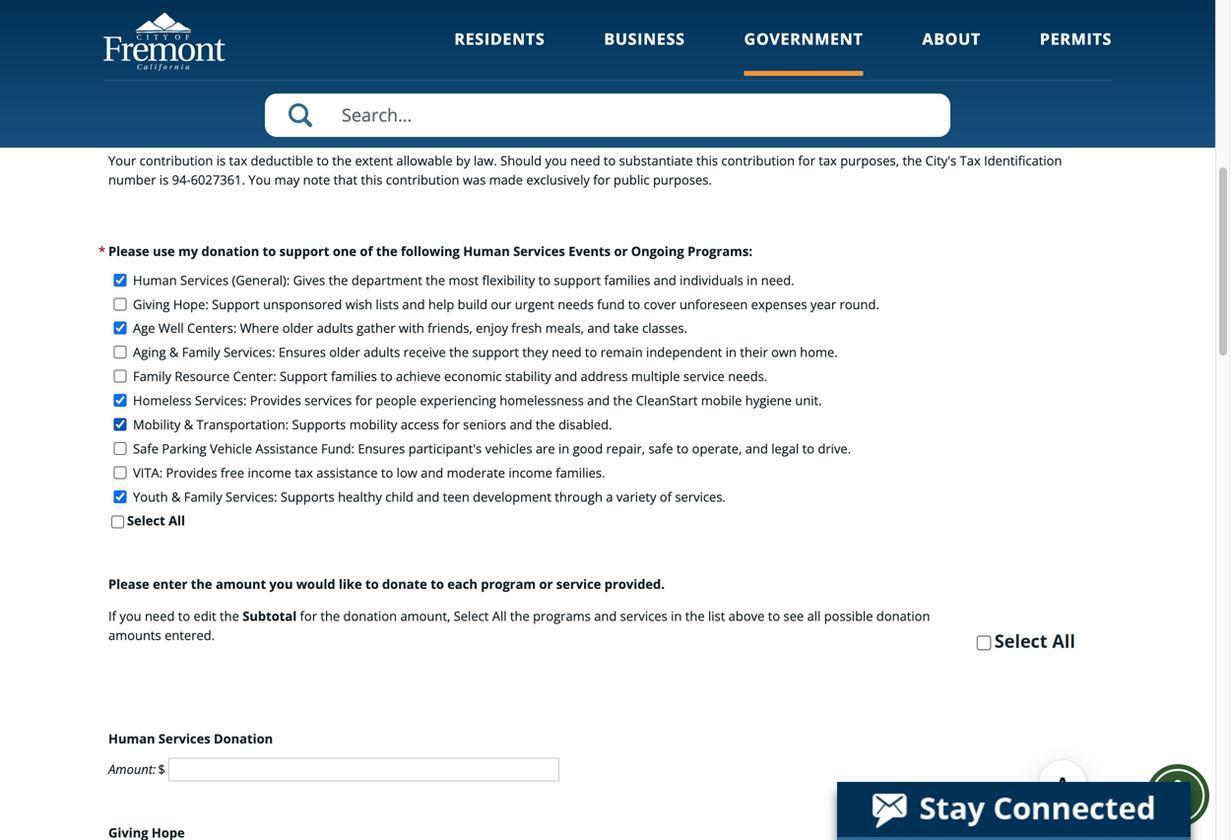 Task type: describe. For each thing, give the bounding box(es) containing it.
1 horizontal spatial donation
[[343, 608, 397, 625]]

allowable
[[397, 152, 453, 170]]

cover
[[644, 295, 677, 313]]

0 vertical spatial provides
[[250, 392, 301, 409]]

the left list
[[686, 608, 705, 625]]

and up the homelessness
[[555, 368, 578, 385]]

1 horizontal spatial adults
[[364, 344, 400, 361]]

in inside for the donation amount, select all the programs and services in the list above to see all possible donation amounts entered.
[[671, 608, 682, 625]]

transportation:
[[197, 416, 289, 434]]

permits link
[[1041, 28, 1113, 76]]

about
[[923, 28, 981, 49]]

programs:
[[688, 242, 753, 260]]

department
[[352, 271, 423, 289]]

youth & family services: supports healthy child and teen development through a variety of services.
[[133, 488, 726, 506]]

the right gives
[[329, 271, 348, 289]]

0 horizontal spatial contribution
[[140, 152, 213, 170]]

good
[[573, 440, 603, 458]]

2 horizontal spatial tax
[[819, 152, 837, 170]]

like
[[339, 576, 362, 593]]

VITA: Provides free income tax assistance to low and moderate income families. checkbox
[[108, 466, 132, 479]]

one
[[333, 242, 357, 260]]

receive
[[404, 344, 446, 361]]

was
[[463, 171, 486, 189]]

all
[[808, 608, 821, 625]]

round.
[[840, 295, 880, 313]]

moderate
[[447, 464, 506, 482]]

safe
[[649, 440, 674, 458]]

the down would
[[321, 608, 340, 625]]

events
[[569, 242, 611, 260]]

programs
[[533, 608, 591, 625]]

the right edit
[[220, 608, 239, 625]]

the up help
[[426, 271, 446, 289]]

0 horizontal spatial provides
[[166, 464, 217, 482]]

for inside for the donation amount, select all the programs and services in the list above to see all possible donation amounts entered.
[[300, 608, 317, 625]]

mobility & transportation: supports mobility access for seniors and the disabled.
[[133, 416, 612, 434]]

your
[[108, 152, 136, 170]]

family for aging
[[182, 344, 220, 361]]

0 vertical spatial support
[[279, 242, 330, 260]]

1 income from the left
[[248, 464, 292, 482]]

address
[[581, 368, 628, 385]]

amounts
[[108, 627, 161, 644]]

Aging & Family Services: Ensures older adults receive the support they need to remain independent in their own home. checkbox
[[108, 346, 132, 359]]

made
[[489, 171, 523, 189]]

services.
[[675, 488, 726, 506]]

tax inside your contribution is tax deductible to the extent allowable by law. should you need to substantiate this contribution for tax purposes, the city's tax identification number is 94-6027361. you may note that this contribution was made exclusively for public purposes.
[[960, 152, 981, 170]]

variety
[[617, 488, 657, 506]]

0 horizontal spatial is
[[159, 171, 169, 189]]

mobile
[[702, 392, 742, 409]]

permits
[[1041, 28, 1113, 49]]

Safe Parking Vehicle Assistance Fund: Ensures participant's vehicles are in good repair, safe to operate, and legal to drive. checkbox
[[108, 442, 132, 455]]

the up "that"
[[332, 152, 352, 170]]

substantiate
[[620, 152, 693, 170]]

with
[[399, 320, 425, 337]]

in left the need.
[[747, 271, 758, 289]]

0 vertical spatial support
[[212, 295, 260, 313]]

legal
[[772, 440, 800, 458]]

Giving Hope: Support unsponsored wish lists and help build our urgent needs fund to cover unforeseen expenses year round. checkbox
[[108, 298, 132, 311]]

the right enter
[[191, 576, 212, 593]]

donate
[[382, 576, 428, 593]]

giving
[[133, 295, 170, 313]]

for left purposes,
[[799, 152, 816, 170]]

select inside for the donation amount, select all the programs and services in the list above to see all possible donation amounts entered.
[[454, 608, 489, 625]]

you inside your contribution is tax deductible to the extent allowable by law. should you need to substantiate this contribution for tax purposes, the city's tax identification number is 94-6027361. you may note that this contribution was made exclusively for public purposes.
[[545, 152, 567, 170]]

2 income from the left
[[509, 464, 553, 482]]

of inside group
[[660, 488, 672, 506]]

1 horizontal spatial or
[[614, 242, 628, 260]]

achieve
[[396, 368, 441, 385]]

government link
[[745, 28, 864, 76]]

and left the legal
[[746, 440, 769, 458]]

public
[[614, 171, 650, 189]]

and down address
[[587, 392, 610, 409]]

use
[[153, 242, 175, 260]]

0 horizontal spatial families
[[331, 368, 377, 385]]

in right are
[[559, 440, 570, 458]]

to up people at the top of page
[[381, 368, 393, 385]]

Amount: number field
[[169, 759, 560, 782]]

giving hope: support unsponsored wish lists and help build our urgent needs fund to cover unforeseen expenses year round.
[[133, 295, 880, 313]]

well
[[159, 320, 184, 337]]

by
[[456, 152, 471, 170]]

to left low
[[381, 464, 394, 482]]

please use my donation to support one of the following human services events or ongoing programs: group
[[108, 271, 1108, 512]]

1 vertical spatial or
[[540, 576, 553, 593]]

and up vehicles
[[510, 416, 533, 434]]

services: for ensures
[[224, 344, 275, 361]]

homeless services: provides services for people experiencing homelessness and the cleanstart mobile hygiene unit.
[[133, 392, 822, 409]]

2 vertical spatial you
[[120, 608, 142, 625]]

free
[[221, 464, 244, 482]]

services up $
[[159, 730, 211, 748]]

business link
[[604, 28, 686, 76]]

0 vertical spatial this
[[697, 152, 718, 170]]

wish
[[346, 295, 373, 313]]

meals,
[[546, 320, 584, 337]]

to up public on the top of the page
[[604, 152, 616, 170]]

and left teen
[[417, 488, 440, 506]]

vita: provides free income tax assistance to low and moderate income families.
[[133, 464, 606, 482]]

1 vertical spatial supports
[[281, 488, 335, 506]]

fresh
[[512, 320, 542, 337]]

to right safe
[[677, 440, 689, 458]]

1 vertical spatial support
[[554, 271, 601, 289]]

2 horizontal spatial contribution
[[722, 152, 795, 170]]

friends,
[[428, 320, 473, 337]]

seniors
[[463, 416, 507, 434]]

lists
[[376, 295, 399, 313]]

vita:
[[133, 464, 163, 482]]

*
[[99, 242, 106, 260]]

to left each
[[431, 576, 444, 593]]

services inside for the donation amount, select all the programs and services in the list above to see all possible donation amounts entered.
[[621, 608, 668, 625]]

purposes.
[[653, 171, 712, 189]]

1 please from the top
[[108, 242, 150, 260]]

tax deductible donation
[[108, 76, 360, 103]]

0 vertical spatial select
[[127, 512, 165, 530]]

Search text field
[[265, 94, 951, 137]]

0 vertical spatial adults
[[317, 320, 354, 337]]

services inside group
[[305, 392, 352, 409]]

services up flexibility
[[514, 242, 566, 260]]

program
[[481, 576, 536, 593]]

edit
[[194, 608, 216, 625]]

family resource center: support families to achieve economic stability and address multiple service needs.
[[133, 368, 768, 385]]

for up mobility & transportation: supports mobility access for seniors and the disabled.
[[355, 392, 373, 409]]

0 vertical spatial human services donation
[[109, 9, 264, 26]]

independent
[[647, 344, 723, 361]]

0 vertical spatial of
[[360, 242, 373, 260]]

flexibility
[[482, 271, 535, 289]]

1 horizontal spatial contribution
[[386, 171, 460, 189]]

select all
[[127, 512, 185, 530]]

drive.
[[818, 440, 852, 458]]

stability
[[505, 368, 552, 385]]

remain
[[601, 344, 643, 361]]

participant's
[[409, 440, 482, 458]]

to right the legal
[[803, 440, 815, 458]]

center:
[[233, 368, 277, 385]]

subtotal
[[243, 608, 297, 625]]

services up deductible
[[157, 9, 205, 26]]

operate,
[[692, 440, 742, 458]]

0 vertical spatial supports
[[292, 416, 346, 434]]

granicus_selectall image
[[962, 622, 1093, 665]]

assistance
[[256, 440, 318, 458]]

following
[[401, 242, 460, 260]]

each
[[448, 576, 478, 593]]

0 vertical spatial ensures
[[279, 344, 326, 361]]

1 vertical spatial services:
[[195, 392, 247, 409]]

safe parking vehicle assistance fund: ensures participant's vehicles are in good repair, safe to operate, and legal to drive.
[[133, 440, 852, 458]]

stay connected image
[[838, 782, 1189, 838]]

if you need to edit the subtotal
[[108, 608, 300, 625]]

& for aging
[[169, 344, 179, 361]]



Task type: locate. For each thing, give the bounding box(es) containing it.
0 horizontal spatial tax
[[108, 76, 144, 103]]

2 vertical spatial need
[[145, 608, 175, 625]]

this down the extent
[[361, 171, 383, 189]]

Age Well Centers: Where older adults gather with friends, enjoy fresh meals, and take classes. checkbox
[[108, 322, 132, 335]]

in left their
[[726, 344, 737, 361]]

1 vertical spatial families
[[331, 368, 377, 385]]

1 horizontal spatial tax
[[295, 464, 313, 482]]

hope:
[[173, 295, 209, 313]]

0 horizontal spatial income
[[248, 464, 292, 482]]

0 vertical spatial families
[[605, 271, 651, 289]]

0 horizontal spatial ensures
[[279, 344, 326, 361]]

for the donation amount, select all the programs and services in the list above to see all possible donation amounts entered.
[[108, 608, 931, 644]]

business
[[604, 28, 686, 49]]

to up urgent
[[539, 271, 551, 289]]

1 vertical spatial need
[[552, 344, 582, 361]]

1 horizontal spatial is
[[217, 152, 226, 170]]

you right if
[[120, 608, 142, 625]]

adults
[[317, 320, 354, 337], [364, 344, 400, 361]]

1 vertical spatial select
[[454, 608, 489, 625]]

1 horizontal spatial ensures
[[358, 440, 405, 458]]

support up gives
[[279, 242, 330, 260]]

to left the see
[[768, 608, 781, 625]]

residents link
[[455, 28, 545, 76]]

& down the well
[[169, 344, 179, 361]]

above
[[729, 608, 765, 625]]

unforeseen
[[680, 295, 748, 313]]

if
[[108, 608, 116, 625]]

please up if
[[108, 576, 150, 593]]

families up fund
[[605, 271, 651, 289]]

possible
[[825, 608, 874, 625]]

support right center:
[[280, 368, 328, 385]]

in left list
[[671, 608, 682, 625]]

2 horizontal spatial support
[[554, 271, 601, 289]]

the up family resource center: support families to achieve economic stability and address multiple service needs.
[[450, 344, 469, 361]]

a
[[606, 488, 613, 506]]

1 vertical spatial of
[[660, 488, 672, 506]]

service inside please use my donation to support one of the following human services events or ongoing programs: group
[[684, 368, 725, 385]]

0 vertical spatial or
[[614, 242, 628, 260]]

2 vertical spatial services:
[[226, 488, 277, 506]]

assistance
[[317, 464, 378, 482]]

1 vertical spatial please
[[108, 576, 150, 593]]

1 vertical spatial support
[[280, 368, 328, 385]]

need
[[571, 152, 601, 170], [552, 344, 582, 361], [145, 608, 175, 625]]

1 vertical spatial this
[[361, 171, 383, 189]]

Mobility & Transportation: Supports mobility access for seniors and the disabled. checkbox
[[108, 418, 132, 431]]

services: down resource
[[195, 392, 247, 409]]

or up the programs
[[540, 576, 553, 593]]

ongoing
[[631, 242, 685, 260]]

services: for supports
[[226, 488, 277, 506]]

is left "94-"
[[159, 171, 169, 189]]

1 vertical spatial provides
[[166, 464, 217, 482]]

family for youth
[[184, 488, 222, 506]]

0 horizontal spatial service
[[557, 576, 602, 593]]

this up purposes.
[[697, 152, 718, 170]]

would
[[296, 576, 336, 593]]

homeless
[[133, 392, 192, 409]]

income down assistance on the left bottom of page
[[248, 464, 292, 482]]

tax down assistance on the left bottom of page
[[295, 464, 313, 482]]

1 horizontal spatial of
[[660, 488, 672, 506]]

select
[[127, 512, 165, 530], [454, 608, 489, 625]]

support up the needs
[[554, 271, 601, 289]]

note
[[303, 171, 330, 189]]

& up parking
[[184, 416, 193, 434]]

their
[[740, 344, 768, 361]]

1 vertical spatial family
[[133, 368, 171, 385]]

repair,
[[607, 440, 646, 458]]

donation
[[202, 242, 259, 260], [343, 608, 397, 625], [877, 608, 931, 625]]

0 horizontal spatial donation
[[202, 242, 259, 260]]

2 vertical spatial support
[[472, 344, 519, 361]]

families up people at the top of page
[[331, 368, 377, 385]]

they
[[523, 344, 549, 361]]

0 vertical spatial you
[[545, 152, 567, 170]]

provides
[[250, 392, 301, 409], [166, 464, 217, 482]]

1 vertical spatial is
[[159, 171, 169, 189]]

0 horizontal spatial or
[[540, 576, 553, 593]]

the up are
[[536, 416, 556, 434]]

are
[[536, 440, 555, 458]]

to right like
[[366, 576, 379, 593]]

to up address
[[585, 344, 598, 361]]

human inside group
[[133, 271, 177, 289]]

in
[[747, 271, 758, 289], [726, 344, 737, 361], [559, 440, 570, 458], [671, 608, 682, 625]]

and inside for the donation amount, select all the programs and services in the list above to see all possible donation amounts entered.
[[594, 608, 617, 625]]

older down unsponsored
[[283, 320, 314, 337]]

access
[[401, 416, 439, 434]]

income down are
[[509, 464, 553, 482]]

low
[[397, 464, 418, 482]]

list
[[709, 608, 726, 625]]

tax up your
[[108, 76, 144, 103]]

services up fund:
[[305, 392, 352, 409]]

people
[[376, 392, 417, 409]]

need inside please use my donation to support one of the following human services events or ongoing programs: group
[[552, 344, 582, 361]]

city's
[[926, 152, 957, 170]]

0 vertical spatial need
[[571, 152, 601, 170]]

0 horizontal spatial you
[[120, 608, 142, 625]]

human services donation up deductible
[[109, 9, 264, 26]]

please right *
[[108, 242, 150, 260]]

support down enjoy
[[472, 344, 519, 361]]

through
[[555, 488, 603, 506]]

contribution up "94-"
[[140, 152, 213, 170]]

to up entered.
[[178, 608, 190, 625]]

and up with
[[402, 295, 425, 313]]

parking
[[162, 440, 207, 458]]

service up mobile
[[684, 368, 725, 385]]

1 horizontal spatial this
[[697, 152, 718, 170]]

Youth & Family Services: Supports healthy child and teen development through a variety of services. checkbox
[[108, 491, 132, 503]]

the up department
[[376, 242, 398, 260]]

is up 6027361.
[[217, 152, 226, 170]]

to up '(general):'
[[263, 242, 276, 260]]

1 vertical spatial you
[[270, 576, 293, 593]]

0 vertical spatial family
[[182, 344, 220, 361]]

extent
[[355, 152, 393, 170]]

vehicle
[[210, 440, 252, 458]]

1 vertical spatial services
[[621, 608, 668, 625]]

0 vertical spatial &
[[169, 344, 179, 361]]

to inside for the donation amount, select all the programs and services in the list above to see all possible donation amounts entered.
[[768, 608, 781, 625]]

mobility
[[350, 416, 397, 434]]

disabled.
[[559, 416, 612, 434]]

1 horizontal spatial select
[[454, 608, 489, 625]]

need down 'meals,'
[[552, 344, 582, 361]]

2 please from the top
[[108, 576, 150, 593]]

cleanstart
[[636, 392, 698, 409]]

supports up fund:
[[292, 416, 346, 434]]

Select All checkbox
[[111, 516, 124, 529]]

1 vertical spatial adults
[[364, 344, 400, 361]]

2 vertical spatial donation
[[214, 730, 273, 748]]

donation down "please enter the amount you would like to donate to each program or service provided."
[[343, 608, 397, 625]]

support up where
[[212, 295, 260, 313]]

0 horizontal spatial tax
[[229, 152, 247, 170]]

1 vertical spatial tax
[[960, 152, 981, 170]]

amount,
[[401, 608, 451, 625]]

1 horizontal spatial families
[[605, 271, 651, 289]]

you
[[545, 152, 567, 170], [270, 576, 293, 593], [120, 608, 142, 625]]

the down address
[[614, 392, 633, 409]]

donation for your contribution is tax deductible to the extent allowable by law. should you need to substantiate this contribution for tax purposes, the city's tax identification number is 94-6027361. you may note that this contribution was made exclusively for public purposes.
[[265, 76, 360, 103]]

government
[[745, 28, 864, 49]]

urgent
[[515, 295, 555, 313]]

adults down gather
[[364, 344, 400, 361]]

tax inside please use my donation to support one of the following human services events or ongoing programs: group
[[295, 464, 313, 482]]

tax left purposes,
[[819, 152, 837, 170]]

services up hope:
[[180, 271, 229, 289]]

provides down parking
[[166, 464, 217, 482]]

0 horizontal spatial adults
[[317, 320, 354, 337]]

1 vertical spatial service
[[557, 576, 602, 593]]

you up the exclusively
[[545, 152, 567, 170]]

ensures
[[279, 344, 326, 361], [358, 440, 405, 458]]

need up amounts
[[145, 608, 175, 625]]

(general):
[[232, 271, 290, 289]]

Homeless Services: Provides services for people experiencing homelessness and the CleanStart mobile hygiene unit. checkbox
[[108, 394, 132, 407]]

hygiene
[[746, 392, 792, 409]]

0 vertical spatial donation
[[208, 9, 264, 26]]

1 horizontal spatial older
[[329, 344, 360, 361]]

families
[[605, 271, 651, 289], [331, 368, 377, 385]]

&
[[169, 344, 179, 361], [184, 416, 193, 434], [171, 488, 181, 506]]

services
[[305, 392, 352, 409], [621, 608, 668, 625]]

for down would
[[300, 608, 317, 625]]

of right variety
[[660, 488, 672, 506]]

unsponsored
[[263, 295, 342, 313]]

0 vertical spatial is
[[217, 152, 226, 170]]

Human Services (General): Gives the department the most flexibility to support families and individuals in need. checkbox
[[108, 274, 132, 287]]

tax up 6027361.
[[229, 152, 247, 170]]

0 horizontal spatial select
[[127, 512, 165, 530]]

need up the exclusively
[[571, 152, 601, 170]]

need inside your contribution is tax deductible to the extent allowable by law. should you need to substantiate this contribution for tax purposes, the city's tax identification number is 94-6027361. you may note that this contribution was made exclusively for public purposes.
[[571, 152, 601, 170]]

older down gather
[[329, 344, 360, 361]]

for up participant's
[[443, 416, 460, 434]]

1 vertical spatial older
[[329, 344, 360, 361]]

income
[[248, 464, 292, 482], [509, 464, 553, 482]]

to right fund
[[629, 295, 641, 313]]

and down provided.
[[594, 608, 617, 625]]

0 vertical spatial services
[[305, 392, 352, 409]]

2 vertical spatial family
[[184, 488, 222, 506]]

to up note
[[317, 152, 329, 170]]

you up subtotal
[[270, 576, 293, 593]]

age
[[133, 320, 155, 337]]

2 vertical spatial &
[[171, 488, 181, 506]]

donation for donate
[[208, 9, 264, 26]]

0 vertical spatial please
[[108, 242, 150, 260]]

1 vertical spatial donation
[[265, 76, 360, 103]]

own
[[772, 344, 797, 361]]

classes.
[[643, 320, 688, 337]]

0 horizontal spatial services
[[305, 392, 352, 409]]

identification
[[985, 152, 1063, 170]]

and down fund
[[588, 320, 610, 337]]

donation right possible
[[877, 608, 931, 625]]

child
[[386, 488, 414, 506]]

exclusively
[[527, 171, 590, 189]]

& up 'all'
[[171, 488, 181, 506]]

0 horizontal spatial support
[[212, 295, 260, 313]]

or
[[614, 242, 628, 260], [540, 576, 553, 593]]

all the
[[493, 608, 530, 625]]

& for mobility
[[184, 416, 193, 434]]

deductible
[[251, 152, 314, 170]]

experiencing
[[420, 392, 497, 409]]

services down provided.
[[621, 608, 668, 625]]

please enter the amount you would like to donate to each program or service provided.
[[108, 576, 665, 593]]

0 vertical spatial services:
[[224, 344, 275, 361]]

services:
[[224, 344, 275, 361], [195, 392, 247, 409], [226, 488, 277, 506]]

enter
[[153, 576, 188, 593]]

0 horizontal spatial older
[[283, 320, 314, 337]]

0 vertical spatial service
[[684, 368, 725, 385]]

1 horizontal spatial you
[[270, 576, 293, 593]]

0 horizontal spatial of
[[360, 242, 373, 260]]

select down youth
[[127, 512, 165, 530]]

1 vertical spatial human services donation
[[108, 730, 273, 748]]

family up 'all'
[[184, 488, 222, 506]]

services: down free
[[226, 488, 277, 506]]

1 horizontal spatial tax
[[960, 152, 981, 170]]

development
[[473, 488, 552, 506]]

Family Resource Center: Support families to achieve economic stability and address multiple service needs. checkbox
[[108, 370, 132, 383]]

2 horizontal spatial you
[[545, 152, 567, 170]]

of right "one"
[[360, 242, 373, 260]]

donation
[[208, 9, 264, 26], [265, 76, 360, 103], [214, 730, 273, 748]]

for left public on the top of the page
[[593, 171, 611, 189]]

supports down assistance
[[281, 488, 335, 506]]

and up "cover"
[[654, 271, 677, 289]]

2 horizontal spatial donation
[[877, 608, 931, 625]]

1 vertical spatial &
[[184, 416, 193, 434]]

amount
[[216, 576, 266, 593]]

ensures down unsponsored
[[279, 344, 326, 361]]

services inside group
[[180, 271, 229, 289]]

provides down center:
[[250, 392, 301, 409]]

contribution down allowable
[[386, 171, 460, 189]]

1 horizontal spatial support
[[280, 368, 328, 385]]

0 horizontal spatial support
[[279, 242, 330, 260]]

human services (general): gives the department the most flexibility to support families and individuals in need.
[[133, 271, 795, 289]]

family up resource
[[182, 344, 220, 361]]

1 horizontal spatial income
[[509, 464, 553, 482]]

law.
[[474, 152, 497, 170]]

entered.
[[165, 627, 215, 644]]

fund:
[[321, 440, 355, 458]]

see
[[784, 608, 804, 625]]

1 horizontal spatial service
[[684, 368, 725, 385]]

the left city's
[[903, 152, 923, 170]]

for
[[799, 152, 816, 170], [593, 171, 611, 189], [355, 392, 373, 409], [443, 416, 460, 434], [300, 608, 317, 625]]

human services donation up $
[[108, 730, 273, 748]]

human services donation
[[109, 9, 264, 26], [108, 730, 273, 748]]

& for youth
[[171, 488, 181, 506]]

0 horizontal spatial this
[[361, 171, 383, 189]]

our
[[491, 295, 512, 313]]

you
[[249, 171, 271, 189]]

1 vertical spatial ensures
[[358, 440, 405, 458]]

and up 'youth & family services: supports healthy child and teen development through a variety of services.'
[[421, 464, 444, 482]]

1 horizontal spatial support
[[472, 344, 519, 361]]

services: up center:
[[224, 344, 275, 361]]

service up the programs
[[557, 576, 602, 593]]

1 horizontal spatial provides
[[250, 392, 301, 409]]

94-
[[172, 171, 191, 189]]

0 vertical spatial older
[[283, 320, 314, 337]]

donation up '(general):'
[[202, 242, 259, 260]]

about link
[[923, 28, 981, 76]]

or right events
[[614, 242, 628, 260]]

unit.
[[796, 392, 822, 409]]

age well centers: where older adults gather with friends, enjoy fresh meals, and take classes.
[[133, 320, 688, 337]]

need.
[[762, 271, 795, 289]]

family down aging
[[133, 368, 171, 385]]

1 horizontal spatial services
[[621, 608, 668, 625]]

0 vertical spatial tax
[[108, 76, 144, 103]]



Task type: vqa. For each thing, say whether or not it's contained in the screenshot.
Other associated with Other Citywide Design Guidelines
no



